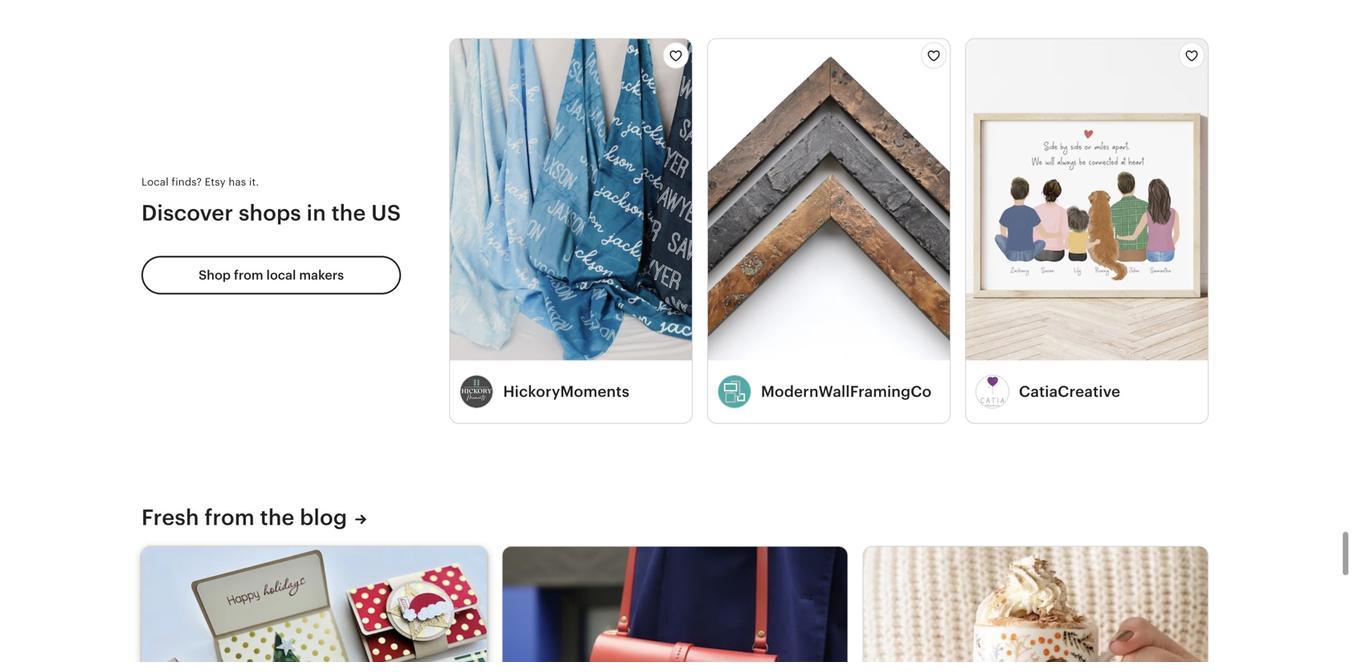 Task type: vqa. For each thing, say whether or not it's contained in the screenshot.
Local finds? Etsy has it.
yes



Task type: describe. For each thing, give the bounding box(es) containing it.
local
[[142, 176, 169, 188]]

local
[[267, 268, 296, 283]]

etsy
[[205, 176, 226, 188]]

discover shops in the us
[[142, 201, 401, 226]]

discover
[[142, 201, 233, 226]]

from for fresh
[[205, 505, 255, 530]]

makers
[[299, 268, 344, 283]]

in
[[307, 201, 326, 226]]

shop
[[199, 268, 231, 283]]

0 vertical spatial the
[[332, 201, 366, 226]]

has
[[229, 176, 246, 188]]

fresh from the blog link
[[142, 504, 367, 532]]

fresh from the blog
[[142, 505, 347, 530]]

the inside 'link'
[[260, 505, 295, 530]]

us
[[371, 201, 401, 226]]

catiacreative image
[[976, 375, 1010, 409]]

fresh
[[142, 505, 199, 530]]



Task type: locate. For each thing, give the bounding box(es) containing it.
local finds? etsy has it.
[[142, 176, 259, 188]]

1 vertical spatial from
[[205, 505, 255, 530]]

hickorymoments
[[503, 383, 630, 401]]

0 horizontal spatial the
[[260, 505, 295, 530]]

from
[[234, 268, 264, 283], [205, 505, 255, 530]]

shop from local makers link
[[142, 256, 401, 295]]

the right in
[[332, 201, 366, 226]]

shops
[[239, 201, 301, 226]]

hickorymoments image
[[460, 375, 494, 409]]

the left blog
[[260, 505, 295, 530]]

from inside 'link'
[[205, 505, 255, 530]]

from for shop
[[234, 268, 264, 283]]

it.
[[249, 176, 259, 188]]

shop from local makers
[[199, 268, 344, 283]]

blog
[[300, 505, 347, 530]]

finds?
[[172, 176, 202, 188]]

catiacreative
[[1020, 383, 1121, 401]]

from left "local"
[[234, 268, 264, 283]]

the
[[332, 201, 366, 226], [260, 505, 295, 530]]

1 horizontal spatial the
[[332, 201, 366, 226]]

1 vertical spatial the
[[260, 505, 295, 530]]

modernwallframingco
[[762, 383, 932, 401]]

0 vertical spatial from
[[234, 268, 264, 283]]

from right fresh on the bottom left of the page
[[205, 505, 255, 530]]

modernwallframingco image
[[718, 375, 752, 409]]



